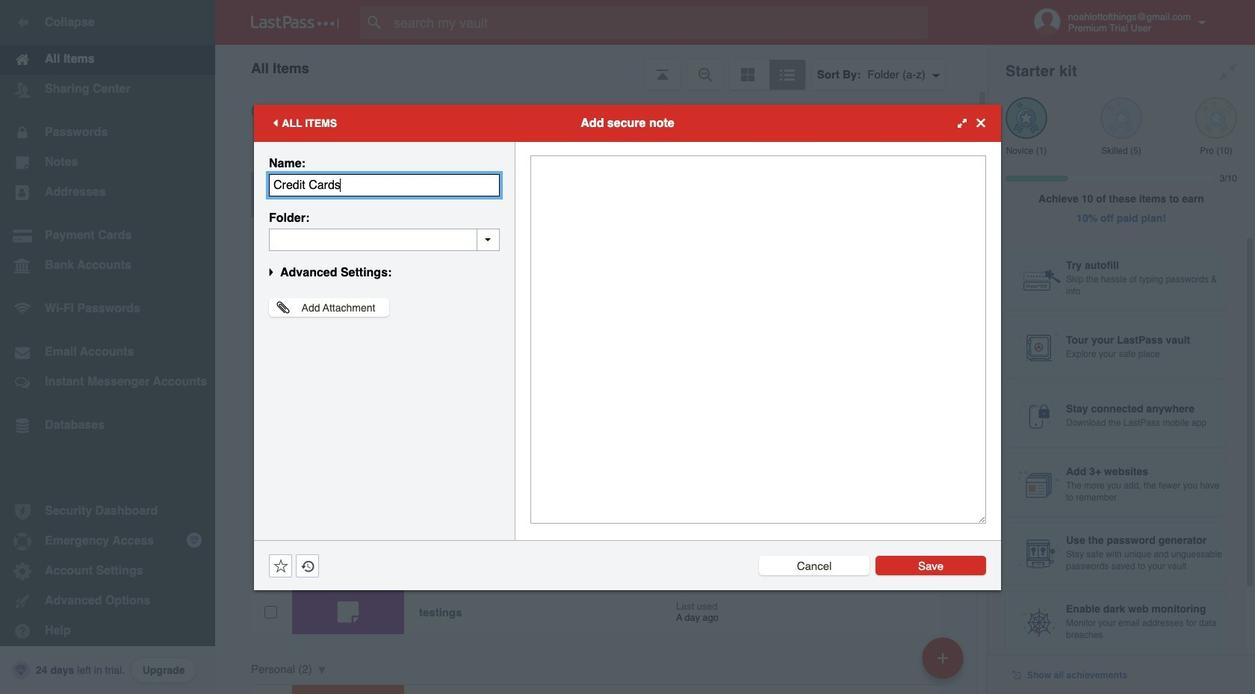 Task type: locate. For each thing, give the bounding box(es) containing it.
None text field
[[269, 228, 500, 251]]

vault options navigation
[[215, 45, 988, 90]]

dialog
[[254, 104, 1001, 590]]

None text field
[[531, 155, 986, 524], [269, 174, 500, 196], [531, 155, 986, 524], [269, 174, 500, 196]]

new item navigation
[[917, 633, 973, 694]]



Task type: describe. For each thing, give the bounding box(es) containing it.
search my vault text field
[[360, 6, 957, 39]]

new item image
[[938, 653, 948, 663]]

main navigation navigation
[[0, 0, 215, 694]]

lastpass image
[[251, 16, 339, 29]]

Search search field
[[360, 6, 957, 39]]



Task type: vqa. For each thing, say whether or not it's contained in the screenshot.
Search People I Trust text field
no



